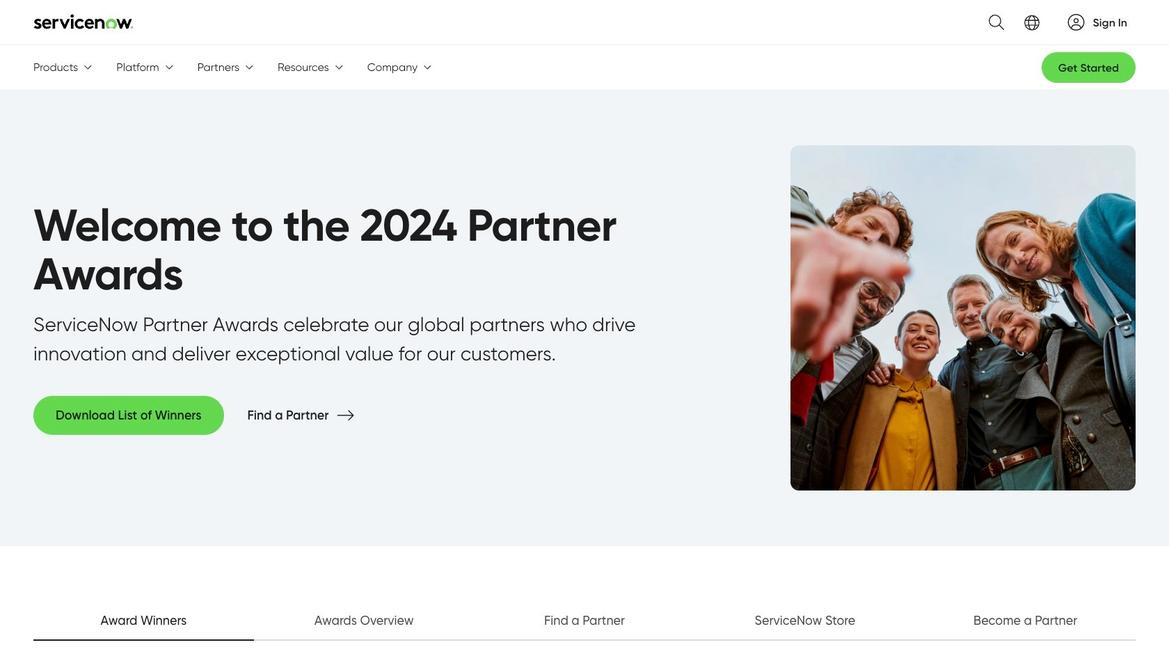 Task type: describe. For each thing, give the bounding box(es) containing it.
servicenow image
[[33, 14, 134, 29]]

arc image
[[1069, 14, 1085, 30]]

search image
[[981, 6, 1005, 38]]



Task type: vqa. For each thing, say whether or not it's contained in the screenshot.
Search icon
yes



